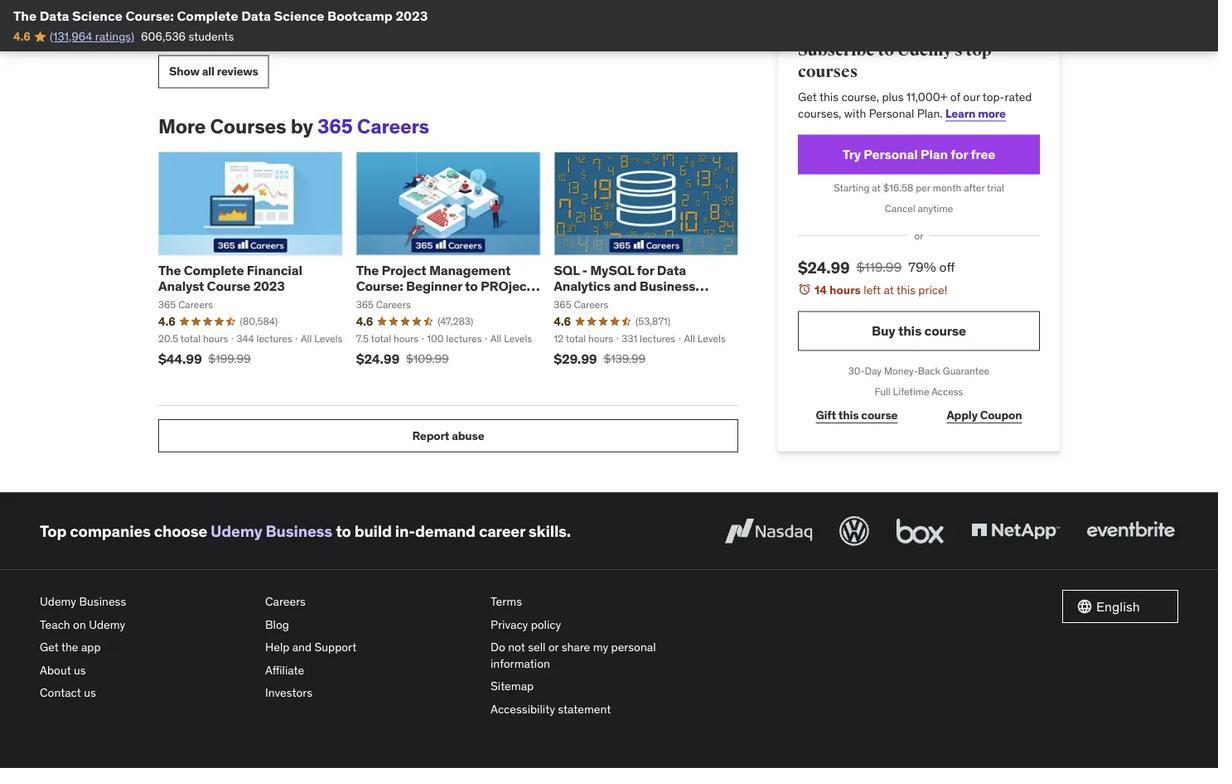 Task type: locate. For each thing, give the bounding box(es) containing it.
47283 reviews element
[[438, 315, 474, 329]]

month
[[933, 182, 962, 195]]

udemy
[[211, 521, 262, 541], [40, 594, 76, 609], [89, 617, 125, 632]]

1 vertical spatial course
[[862, 408, 898, 423]]

0 horizontal spatial 365 careers
[[356, 298, 411, 311]]

1 horizontal spatial course:
[[356, 277, 404, 294]]

80584 reviews element
[[240, 315, 278, 329]]

0 horizontal spatial or
[[549, 640, 559, 655]]

1 vertical spatial 2023
[[253, 277, 285, 294]]

3 all levels from the left
[[684, 332, 726, 345]]

and inside "sql - mysql for data analytics and business intelligence"
[[614, 277, 637, 294]]

levels right "331 lectures" at top right
[[698, 332, 726, 345]]

0 horizontal spatial total
[[181, 332, 201, 345]]

course down full
[[862, 408, 898, 423]]

1 horizontal spatial all levels
[[491, 332, 533, 345]]

udemy up teach
[[40, 594, 76, 609]]

business
[[640, 277, 696, 294], [266, 521, 333, 541], [79, 594, 126, 609]]

0 horizontal spatial at
[[873, 182, 881, 195]]

4.6 up 12
[[554, 314, 571, 329]]

1 vertical spatial us
[[84, 686, 96, 701]]

off
[[940, 259, 956, 276]]

365 careers for project
[[356, 298, 411, 311]]

all right "331 lectures" at top right
[[684, 332, 696, 345]]

careers inside 'the complete financial analyst course 2023 365 careers'
[[178, 298, 213, 311]]

0 vertical spatial course
[[925, 323, 967, 340]]

course: inside the project management course: beginner to project manager
[[356, 277, 404, 294]]

2 horizontal spatial all
[[684, 332, 696, 345]]

365
[[318, 114, 353, 139], [158, 298, 176, 311], [356, 298, 374, 311], [554, 298, 572, 311]]

0 vertical spatial course:
[[126, 7, 174, 24]]

business up '(53,871)'
[[640, 277, 696, 294]]

get this course, plus 11,000+ of our top-rated courses, with personal plan.
[[799, 90, 1033, 121]]

0 horizontal spatial for
[[637, 262, 655, 279]]

1 all from the left
[[301, 332, 312, 345]]

this inside 'get this course, plus 11,000+ of our top-rated courses, with personal plan.'
[[820, 90, 839, 104]]

science up '(131,964 ratings)'
[[72, 7, 123, 24]]

4.6 left (131,964
[[13, 29, 30, 44]]

1 science from the left
[[72, 7, 123, 24]]

1 horizontal spatial 2023
[[396, 7, 428, 24]]

data up (131,964
[[39, 7, 69, 24]]

1 horizontal spatial for
[[951, 146, 969, 163]]

4.6 for sql - mysql for data analytics and business intelligence
[[554, 314, 571, 329]]

data up '(53,871)'
[[657, 262, 686, 279]]

nasdaq image
[[721, 513, 817, 550]]

0 horizontal spatial get
[[40, 640, 59, 655]]

reviews
[[217, 64, 258, 79]]

levels left 12
[[504, 332, 533, 345]]

total
[[181, 332, 201, 345], [371, 332, 391, 345], [566, 332, 586, 345]]

0 horizontal spatial data
[[39, 7, 69, 24]]

1 horizontal spatial at
[[884, 282, 895, 297]]

$139.99
[[604, 352, 646, 367]]

1 vertical spatial udemy business link
[[40, 591, 252, 613]]

do
[[491, 640, 506, 655]]

day
[[865, 365, 882, 378]]

for inside "sql - mysql for data analytics and business intelligence"
[[637, 262, 655, 279]]

0 horizontal spatial course
[[862, 408, 898, 423]]

4.6 for the project management course: beginner to project manager
[[356, 314, 373, 329]]

try personal plan for free
[[843, 146, 996, 163]]

the
[[61, 640, 78, 655]]

help
[[265, 640, 290, 655]]

2 total from the left
[[371, 332, 391, 345]]

gift this course
[[816, 408, 898, 423]]

0 horizontal spatial to
[[336, 521, 351, 541]]

at right left at the top right of page
[[884, 282, 895, 297]]

udemy business teach on udemy get the app about us contact us
[[40, 594, 126, 701]]

terms
[[491, 594, 522, 609]]

or
[[915, 229, 924, 242], [549, 640, 559, 655]]

total right '20.5'
[[181, 332, 201, 345]]

after
[[965, 182, 985, 195]]

lectures down 80584 reviews element
[[257, 332, 292, 345]]

365 down analyst
[[158, 298, 176, 311]]

1 all levels from the left
[[301, 332, 343, 345]]

2 levels from the left
[[504, 332, 533, 345]]

0 vertical spatial get
[[799, 90, 818, 104]]

1 vertical spatial for
[[637, 262, 655, 279]]

7.5
[[356, 332, 369, 345]]

1 horizontal spatial and
[[614, 277, 637, 294]]

all levels for the complete financial analyst course 2023
[[301, 332, 343, 345]]

to left project
[[465, 277, 478, 294]]

hours for the project management course: beginner to project manager
[[394, 332, 419, 345]]

1 horizontal spatial the
[[158, 262, 181, 279]]

and inside careers blog help and support affiliate investors
[[293, 640, 312, 655]]

this for get this course, plus 11,000+ of our top-rated courses, with personal plan.
[[820, 90, 839, 104]]

0 vertical spatial or
[[915, 229, 924, 242]]

3 lectures from the left
[[640, 332, 676, 345]]

0 vertical spatial to
[[878, 40, 895, 61]]

$29.99
[[554, 351, 597, 368]]

1 vertical spatial to
[[465, 277, 478, 294]]

1 vertical spatial course:
[[356, 277, 404, 294]]

lectures down 47283 reviews element
[[446, 332, 482, 345]]

2 horizontal spatial to
[[878, 40, 895, 61]]

0 horizontal spatial 2023
[[253, 277, 285, 294]]

hours up "$29.99 $139.99"
[[589, 332, 614, 345]]

4.6 up 7.5
[[356, 314, 373, 329]]

0 horizontal spatial all levels
[[301, 332, 343, 345]]

teach
[[40, 617, 70, 632]]

sql - mysql for data analytics and business intelligence
[[554, 262, 696, 310]]

plus
[[883, 90, 904, 104]]

this right buy
[[899, 323, 922, 340]]

lectures down 53871 reviews "element"
[[640, 332, 676, 345]]

2 horizontal spatial business
[[640, 277, 696, 294]]

us right about on the bottom
[[74, 663, 86, 678]]

0 horizontal spatial $24.99
[[356, 351, 400, 368]]

more
[[979, 106, 1007, 121]]

the complete financial analyst course 2023 365 careers
[[158, 262, 302, 311]]

and right help
[[293, 640, 312, 655]]

2 horizontal spatial lectures
[[640, 332, 676, 345]]

0 horizontal spatial all
[[301, 332, 312, 345]]

331 lectures
[[622, 332, 676, 345]]

abuse
[[452, 429, 485, 443]]

mark review by abdulhakeem s. as helpful image
[[204, 13, 221, 29]]

the inside the project management course: beginner to project manager
[[356, 262, 379, 279]]

53871 reviews element
[[636, 315, 671, 329]]

1 vertical spatial complete
[[184, 262, 244, 279]]

the complete financial analyst course 2023 link
[[158, 262, 302, 294]]

0 vertical spatial at
[[873, 182, 881, 195]]

4.6
[[13, 29, 30, 44], [158, 314, 175, 329], [356, 314, 373, 329], [554, 314, 571, 329]]

courses
[[799, 62, 858, 82]]

all levels left 7.5
[[301, 332, 343, 345]]

and
[[614, 277, 637, 294], [293, 640, 312, 655]]

plan
[[921, 146, 949, 163]]

small image
[[1077, 599, 1094, 615]]

3 levels from the left
[[698, 332, 726, 345]]

the inside 'the complete financial analyst course 2023 365 careers'
[[158, 262, 181, 279]]

2 all levels from the left
[[491, 332, 533, 345]]

4.6 up '20.5'
[[158, 314, 175, 329]]

companies
[[70, 521, 151, 541]]

business up on
[[79, 594, 126, 609]]

1 horizontal spatial get
[[799, 90, 818, 104]]

1 horizontal spatial levels
[[504, 332, 533, 345]]

1 lectures from the left
[[257, 332, 292, 345]]

alarm image
[[799, 283, 812, 296]]

1 horizontal spatial science
[[274, 7, 325, 24]]

(131,964 ratings)
[[50, 29, 134, 44]]

1 horizontal spatial lectures
[[446, 332, 482, 345]]

1 horizontal spatial $24.99
[[799, 258, 850, 277]]

hours right 14
[[830, 282, 862, 297]]

$109.99
[[406, 352, 449, 367]]

or up 79%
[[915, 229, 924, 242]]

hours for the complete financial analyst course 2023
[[203, 332, 228, 345]]

2 horizontal spatial data
[[657, 262, 686, 279]]

2 365 careers from the left
[[554, 298, 609, 311]]

course for gift this course
[[862, 408, 898, 423]]

0 horizontal spatial and
[[293, 640, 312, 655]]

courses,
[[799, 106, 842, 121]]

0 horizontal spatial the
[[13, 7, 37, 24]]

hours up $24.99 $109.99
[[394, 332, 419, 345]]

1 vertical spatial and
[[293, 640, 312, 655]]

79%
[[909, 259, 937, 276]]

us right contact
[[84, 686, 96, 701]]

all right 344 lectures
[[301, 332, 312, 345]]

personal up $16.58
[[864, 146, 918, 163]]

learn more
[[946, 106, 1007, 121]]

365 careers down the analytics
[[554, 298, 609, 311]]

3 all from the left
[[684, 332, 696, 345]]

0 vertical spatial and
[[614, 277, 637, 294]]

hours for sql - mysql for data analytics and business intelligence
[[589, 332, 614, 345]]

levels left 7.5
[[315, 332, 343, 345]]

2 vertical spatial to
[[336, 521, 351, 541]]

project
[[481, 277, 532, 294]]

1 total from the left
[[181, 332, 201, 345]]

my
[[593, 640, 609, 655]]

buy this course button
[[799, 311, 1041, 351]]

eventbrite image
[[1084, 513, 1179, 550]]

365 careers
[[356, 298, 411, 311], [554, 298, 609, 311]]

course,
[[842, 90, 880, 104]]

$44.99
[[158, 351, 202, 368]]

udemy's
[[898, 40, 963, 61]]

1 vertical spatial $24.99
[[356, 351, 400, 368]]

2 science from the left
[[274, 7, 325, 24]]

365 down the analytics
[[554, 298, 572, 311]]

100
[[427, 332, 444, 345]]

to inside the project management course: beginner to project manager
[[465, 277, 478, 294]]

2 all from the left
[[491, 332, 502, 345]]

at left $16.58
[[873, 182, 881, 195]]

privacy policy link
[[491, 613, 703, 636]]

accessibility statement link
[[491, 698, 703, 721]]

report abuse
[[413, 429, 485, 443]]

this inside button
[[899, 323, 922, 340]]

344 lectures
[[237, 332, 292, 345]]

0 horizontal spatial lectures
[[257, 332, 292, 345]]

get up 'courses,'
[[799, 90, 818, 104]]

1 horizontal spatial to
[[465, 277, 478, 294]]

0 vertical spatial udemy
[[211, 521, 262, 541]]

and right the analytics
[[614, 277, 637, 294]]

course
[[925, 323, 967, 340], [862, 408, 898, 423]]

12 total hours
[[554, 332, 614, 345]]

price!
[[919, 282, 948, 297]]

1 vertical spatial or
[[549, 640, 559, 655]]

1 horizontal spatial total
[[371, 332, 391, 345]]

0 vertical spatial $24.99
[[799, 258, 850, 277]]

complete up students
[[177, 7, 238, 24]]

blog link
[[265, 613, 478, 636]]

(47,283)
[[438, 315, 474, 328]]

english button
[[1063, 591, 1179, 624]]

0 vertical spatial for
[[951, 146, 969, 163]]

the
[[13, 7, 37, 24], [158, 262, 181, 279], [356, 262, 379, 279]]

all levels right "331 lectures" at top right
[[684, 332, 726, 345]]

all levels left 12
[[491, 332, 533, 345]]

to left udemy's at the right top
[[878, 40, 895, 61]]

box image
[[893, 513, 949, 550]]

starting at $16.58 per month after trial cancel anytime
[[834, 182, 1005, 215]]

total for $44.99
[[181, 332, 201, 345]]

11,000+
[[907, 90, 948, 104]]

to
[[878, 40, 895, 61], [465, 277, 478, 294], [336, 521, 351, 541]]

all right '100 lectures' on the top left of the page
[[491, 332, 502, 345]]

complete
[[177, 7, 238, 24], [184, 262, 244, 279]]

0 horizontal spatial business
[[79, 594, 126, 609]]

anytime
[[918, 202, 954, 215]]

2023 up (80,584)
[[253, 277, 285, 294]]

$24.99 down 7.5 total hours
[[356, 351, 400, 368]]

to for the project management course: beginner to project manager
[[465, 277, 478, 294]]

30-
[[849, 365, 865, 378]]

the for the data science course: complete data science bootcamp 2023
[[13, 7, 37, 24]]

1 levels from the left
[[315, 332, 343, 345]]

management
[[429, 262, 511, 279]]

complete inside 'the complete financial analyst course 2023 365 careers'
[[184, 262, 244, 279]]

for right mysql
[[637, 262, 655, 279]]

0 horizontal spatial levels
[[315, 332, 343, 345]]

for left the free at the right
[[951, 146, 969, 163]]

1 horizontal spatial 365 careers
[[554, 298, 609, 311]]

affiliate link
[[265, 659, 478, 682]]

course: up 606,536
[[126, 7, 174, 24]]

all for the project management course: beginner to project manager
[[491, 332, 502, 345]]

careers inside careers blog help and support affiliate investors
[[265, 594, 306, 609]]

0 vertical spatial personal
[[870, 106, 915, 121]]

30-day money-back guarantee full lifetime access
[[849, 365, 990, 398]]

hours up $44.99 $199.99
[[203, 332, 228, 345]]

personal down plus
[[870, 106, 915, 121]]

this
[[820, 90, 839, 104], [897, 282, 916, 297], [899, 323, 922, 340], [839, 408, 859, 423]]

1 horizontal spatial business
[[266, 521, 333, 541]]

total right 7.5
[[371, 332, 391, 345]]

for for plan
[[951, 146, 969, 163]]

0 vertical spatial business
[[640, 277, 696, 294]]

1 vertical spatial udemy
[[40, 594, 76, 609]]

science right mark review by abdulhakeem s. as unhelpful icon on the top left of page
[[274, 7, 325, 24]]

udemy right on
[[89, 617, 125, 632]]

udemy right choose
[[211, 521, 262, 541]]

to left 'build'
[[336, 521, 351, 541]]

2 horizontal spatial the
[[356, 262, 379, 279]]

teach on udemy link
[[40, 613, 252, 636]]

3 total from the left
[[566, 332, 586, 345]]

or right sell
[[549, 640, 559, 655]]

by
[[291, 114, 313, 139]]

data right mark review by abdulhakeem s. as helpful icon at the top left of page
[[241, 7, 271, 24]]

lifetime
[[894, 386, 930, 398]]

2 horizontal spatial total
[[566, 332, 586, 345]]

1 horizontal spatial udemy
[[89, 617, 125, 632]]

2 lectures from the left
[[446, 332, 482, 345]]

1 365 careers from the left
[[356, 298, 411, 311]]

courses
[[210, 114, 286, 139]]

2 horizontal spatial levels
[[698, 332, 726, 345]]

this up 'courses,'
[[820, 90, 839, 104]]

beginner
[[406, 277, 462, 294]]

1 horizontal spatial course
[[925, 323, 967, 340]]

$24.99 up 14
[[799, 258, 850, 277]]

more courses by 365 careers
[[158, 114, 429, 139]]

this right gift
[[839, 408, 859, 423]]

course: up 7.5 total hours
[[356, 277, 404, 294]]

331
[[622, 332, 638, 345]]

course down price!
[[925, 323, 967, 340]]

business left 'build'
[[266, 521, 333, 541]]

1 horizontal spatial all
[[491, 332, 502, 345]]

get inside 'get this course, plus 11,000+ of our top-rated courses, with personal plan.'
[[799, 90, 818, 104]]

get left the
[[40, 640, 59, 655]]

2 horizontal spatial udemy
[[211, 521, 262, 541]]

365 careers up 7.5 total hours
[[356, 298, 411, 311]]

tab list
[[779, 0, 927, 20]]

0 horizontal spatial science
[[72, 7, 123, 24]]

2023 right the bootcamp
[[396, 7, 428, 24]]

2 vertical spatial business
[[79, 594, 126, 609]]

all
[[202, 64, 215, 79]]

0 horizontal spatial course:
[[126, 7, 174, 24]]

complete left financial
[[184, 262, 244, 279]]

total right 12
[[566, 332, 586, 345]]

course inside button
[[925, 323, 967, 340]]

2 horizontal spatial all levels
[[684, 332, 726, 345]]

1 vertical spatial get
[[40, 640, 59, 655]]

0 vertical spatial 2023
[[396, 7, 428, 24]]



Task type: vqa. For each thing, say whether or not it's contained in the screenshot.


Task type: describe. For each thing, give the bounding box(es) containing it.
support
[[315, 640, 357, 655]]

mark review by abdulhakeem s. as unhelpful image
[[236, 13, 253, 29]]

$119.99
[[857, 259, 902, 276]]

learn
[[946, 106, 976, 121]]

plan.
[[918, 106, 943, 121]]

lectures for sql - mysql for data analytics and business intelligence
[[640, 332, 676, 345]]

100 lectures
[[427, 332, 482, 345]]

per
[[917, 182, 931, 195]]

the for the complete financial analyst course 2023 365 careers
[[158, 262, 181, 279]]

levels for sql - mysql for data analytics and business intelligence
[[698, 332, 726, 345]]

$24.99 $109.99
[[356, 351, 449, 368]]

the for the project management course: beginner to project manager
[[356, 262, 379, 279]]

show
[[169, 64, 200, 79]]

gift this course link
[[799, 399, 916, 432]]

top-
[[983, 90, 1006, 104]]

netapp image
[[969, 513, 1064, 550]]

full
[[875, 386, 891, 398]]

this for buy this course
[[899, 323, 922, 340]]

20.5 total hours
[[158, 332, 228, 345]]

apply coupon button
[[930, 399, 1041, 432]]

top companies choose udemy business to build in-demand career skills.
[[40, 521, 571, 541]]

sell
[[528, 640, 546, 655]]

this left price!
[[897, 282, 916, 297]]

sitemap
[[491, 679, 534, 694]]

about us link
[[40, 659, 252, 682]]

all for sql - mysql for data analytics and business intelligence
[[684, 332, 696, 345]]

the project management course: beginner to project manager link
[[356, 262, 540, 310]]

365 inside 'the complete financial analyst course 2023 365 careers'
[[158, 298, 176, 311]]

trial
[[988, 182, 1005, 195]]

to inside subscribe to udemy's top courses
[[878, 40, 895, 61]]

course for buy this course
[[925, 323, 967, 340]]

0 vertical spatial complete
[[177, 7, 238, 24]]

choose
[[154, 521, 207, 541]]

$24.99 for $24.99 $109.99
[[356, 351, 400, 368]]

all levels for the project management course: beginner to project manager
[[491, 332, 533, 345]]

7.5 total hours
[[356, 332, 419, 345]]

terms link
[[491, 591, 703, 613]]

ratings)
[[95, 29, 134, 44]]

share
[[562, 640, 591, 655]]

344
[[237, 332, 254, 345]]

1 horizontal spatial or
[[915, 229, 924, 242]]

privacy
[[491, 617, 528, 632]]

365 careers link
[[318, 114, 429, 139]]

of
[[951, 90, 961, 104]]

1 horizontal spatial data
[[241, 7, 271, 24]]

$16.58
[[884, 182, 914, 195]]

not
[[508, 640, 526, 655]]

-
[[583, 262, 588, 279]]

total for $24.99
[[371, 332, 391, 345]]

total for $29.99
[[566, 332, 586, 345]]

4.6 for the complete financial analyst course 2023
[[158, 314, 175, 329]]

analyst
[[158, 277, 204, 294]]

get inside udemy business teach on udemy get the app about us contact us
[[40, 640, 59, 655]]

intelligence
[[554, 293, 627, 310]]

try personal plan for free link
[[799, 135, 1041, 175]]

course: for complete
[[126, 7, 174, 24]]

report
[[413, 429, 450, 443]]

free
[[971, 146, 996, 163]]

2 vertical spatial udemy
[[89, 617, 125, 632]]

subscribe to udemy's top courses
[[799, 40, 992, 82]]

to for top companies choose udemy business to build in-demand career skills.
[[336, 521, 351, 541]]

rated
[[1005, 90, 1033, 104]]

14 hours left at this price!
[[815, 282, 948, 297]]

(53,871)
[[636, 315, 671, 328]]

gift
[[816, 408, 837, 423]]

0 horizontal spatial udemy
[[40, 594, 76, 609]]

starting
[[834, 182, 870, 195]]

(131,964
[[50, 29, 92, 44]]

levels for the project management course: beginner to project manager
[[504, 332, 533, 345]]

12
[[554, 332, 564, 345]]

apply coupon
[[947, 408, 1023, 423]]

$199.99
[[209, 352, 251, 367]]

business inside udemy business teach on udemy get the app about us contact us
[[79, 594, 126, 609]]

terms privacy policy do not sell or share my personal information sitemap accessibility statement
[[491, 594, 656, 717]]

$24.99 $119.99 79% off
[[799, 258, 956, 277]]

investors link
[[265, 682, 478, 705]]

coupon
[[981, 408, 1023, 423]]

business inside "sql - mysql for data analytics and business intelligence"
[[640, 277, 696, 294]]

build
[[355, 521, 392, 541]]

personal inside 'get this course, plus 11,000+ of our top-rated courses, with personal plan.'
[[870, 106, 915, 121]]

cancel
[[885, 202, 916, 215]]

$24.99 for $24.99 $119.99 79% off
[[799, 258, 850, 277]]

show all reviews button
[[158, 55, 269, 88]]

left
[[864, 282, 882, 297]]

top
[[966, 40, 992, 61]]

0 vertical spatial us
[[74, 663, 86, 678]]

policy
[[531, 617, 562, 632]]

data inside "sql - mysql for data analytics and business intelligence"
[[657, 262, 686, 279]]

at inside starting at $16.58 per month after trial cancel anytime
[[873, 182, 881, 195]]

bootcamp
[[328, 7, 393, 24]]

do not sell or share my personal information button
[[491, 636, 703, 675]]

this for gift this course
[[839, 408, 859, 423]]

all for the complete financial analyst course 2023
[[301, 332, 312, 345]]

365 up 7.5
[[356, 298, 374, 311]]

about
[[40, 663, 71, 678]]

our
[[964, 90, 981, 104]]

for for mysql
[[637, 262, 655, 279]]

on
[[73, 617, 86, 632]]

money-
[[885, 365, 919, 378]]

careers blog help and support affiliate investors
[[265, 594, 357, 701]]

affiliate
[[265, 663, 305, 678]]

helpful?
[[158, 15, 195, 27]]

apply
[[947, 408, 978, 423]]

365 careers for -
[[554, 298, 609, 311]]

sitemap link
[[491, 675, 703, 698]]

sql - mysql for data analytics and business intelligence link
[[554, 262, 709, 310]]

the data science course: complete data science bootcamp 2023
[[13, 7, 428, 24]]

(80,584)
[[240, 315, 278, 328]]

project
[[382, 262, 427, 279]]

all levels for sql - mysql for data analytics and business intelligence
[[684, 332, 726, 345]]

volkswagen image
[[837, 513, 873, 550]]

mysql
[[591, 262, 634, 279]]

1 vertical spatial at
[[884, 282, 895, 297]]

0 vertical spatial udemy business link
[[211, 521, 333, 541]]

contact
[[40, 686, 81, 701]]

365 right by
[[318, 114, 353, 139]]

back
[[919, 365, 941, 378]]

lectures for the project management course: beginner to project manager
[[446, 332, 482, 345]]

help and support link
[[265, 636, 478, 659]]

1 vertical spatial business
[[266, 521, 333, 541]]

learn more link
[[946, 106, 1007, 121]]

or inside terms privacy policy do not sell or share my personal information sitemap accessibility statement
[[549, 640, 559, 655]]

2023 inside 'the complete financial analyst course 2023 365 careers'
[[253, 277, 285, 294]]

course: for beginner
[[356, 277, 404, 294]]

1 vertical spatial personal
[[864, 146, 918, 163]]

lectures for the complete financial analyst course 2023
[[257, 332, 292, 345]]



